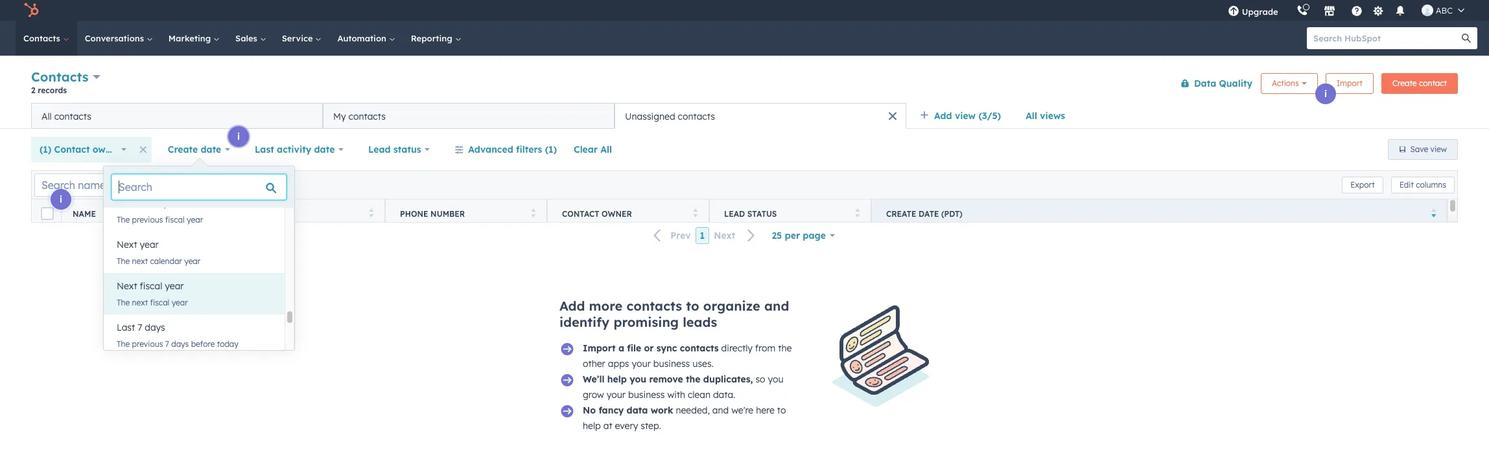 Task type: vqa. For each thing, say whether or not it's contained in the screenshot.
second The from the bottom of the page
yes



Task type: locate. For each thing, give the bounding box(es) containing it.
2 vertical spatial last
[[117, 322, 135, 334]]

next right 1
[[714, 230, 736, 242]]

create left date
[[886, 209, 917, 219]]

previous down next fiscal year the next fiscal year
[[132, 340, 163, 350]]

hubspot image
[[23, 3, 39, 18]]

create inside popup button
[[168, 144, 198, 156]]

1 horizontal spatial i button
[[228, 126, 249, 147]]

1 vertical spatial 7
[[165, 340, 169, 350]]

view right save
[[1431, 145, 1447, 154]]

1 vertical spatial help
[[583, 421, 601, 433]]

press to sort. image down filters
[[531, 208, 536, 218]]

records
[[38, 86, 67, 95]]

1 horizontal spatial contact
[[562, 209, 600, 219]]

press to sort. element for email
[[369, 208, 374, 220]]

1 horizontal spatial press to sort. image
[[855, 208, 860, 218]]

0 vertical spatial last
[[255, 144, 274, 156]]

create
[[1393, 78, 1417, 88], [168, 144, 198, 156], [886, 209, 917, 219]]

contacts inside unassigned contacts button
[[678, 111, 715, 122]]

all for all views
[[1026, 110, 1037, 122]]

the right from at the right
[[778, 343, 792, 355]]

view for add
[[955, 110, 976, 122]]

2 press to sort. image from the left
[[855, 208, 860, 218]]

create for create date (pdt)
[[886, 209, 917, 219]]

1 vertical spatial next
[[132, 298, 148, 308]]

to left "organize"
[[686, 298, 699, 315]]

the for last fiscal year
[[117, 215, 130, 225]]

2 press to sort. image from the left
[[369, 208, 374, 218]]

date right the activity
[[314, 144, 335, 156]]

1 horizontal spatial to
[[777, 405, 786, 417]]

sales link
[[228, 21, 274, 56]]

0 horizontal spatial press to sort. image
[[693, 208, 698, 218]]

all down "2 records" at top
[[42, 111, 52, 122]]

2 horizontal spatial create
[[1393, 78, 1417, 88]]

import for import
[[1337, 78, 1363, 88]]

0 horizontal spatial 7
[[138, 322, 142, 334]]

next for next year the next calendar year
[[117, 239, 137, 251]]

import down search hubspot search box
[[1337, 78, 1363, 88]]

1
[[700, 230, 705, 242]]

0 vertical spatial view
[[955, 110, 976, 122]]

0 horizontal spatial i
[[60, 194, 62, 206]]

your inside directly from the other apps your business uses.
[[632, 359, 651, 370]]

next inside next fiscal year the next fiscal year
[[117, 281, 137, 292]]

previous for fiscal
[[132, 215, 163, 225]]

import a file or sync contacts
[[583, 343, 719, 355]]

0 horizontal spatial help
[[583, 421, 601, 433]]

1 vertical spatial contacts
[[31, 69, 89, 85]]

press to sort. image left phone at the left top of page
[[369, 208, 374, 218]]

all views link
[[1018, 103, 1074, 129]]

press to sort. image
[[207, 208, 211, 218], [369, 208, 374, 218], [531, 208, 536, 218]]

your down file
[[632, 359, 651, 370]]

marketing
[[168, 33, 213, 43]]

i left "last activity date" popup button
[[237, 131, 240, 143]]

0 horizontal spatial import
[[583, 343, 616, 355]]

all contacts
[[42, 111, 91, 122]]

0 vertical spatial contact
[[54, 144, 90, 156]]

previous inside 'last fiscal year the previous fiscal year'
[[132, 215, 163, 225]]

0 horizontal spatial owner
[[93, 144, 121, 156]]

all left views
[[1026, 110, 1037, 122]]

i button right create date
[[228, 126, 249, 147]]

last inside 'last fiscal year the previous fiscal year'
[[117, 198, 135, 209]]

add for add more contacts to organize and identify promising leads
[[560, 298, 585, 315]]

quality
[[1219, 77, 1253, 89]]

2 horizontal spatial press to sort. image
[[531, 208, 536, 218]]

marketplaces button
[[1316, 0, 1343, 21]]

Search HubSpot search field
[[1307, 27, 1466, 49]]

data.
[[713, 390, 736, 401]]

menu
[[1219, 0, 1474, 21]]

0 horizontal spatial you
[[630, 374, 647, 386]]

1 vertical spatial days
[[171, 340, 189, 350]]

1 horizontal spatial i
[[237, 131, 240, 143]]

data quality button
[[1172, 70, 1254, 96]]

7 down next fiscal year the next fiscal year
[[138, 322, 142, 334]]

2 (1) from the left
[[545, 144, 557, 156]]

add
[[934, 110, 952, 122], [560, 298, 585, 315]]

i right actions 'popup button'
[[1325, 88, 1327, 100]]

the inside next fiscal year the next fiscal year
[[117, 298, 130, 308]]

i down (1) contact owner
[[60, 194, 62, 206]]

1 horizontal spatial you
[[768, 374, 784, 386]]

add left (3/5)
[[934, 110, 952, 122]]

next down next year the next calendar year
[[117, 281, 137, 292]]

the inside 'last fiscal year the previous fiscal year'
[[117, 215, 130, 225]]

my
[[333, 111, 346, 122]]

lead for lead status
[[724, 209, 745, 219]]

2 press to sort. element from the left
[[369, 208, 374, 220]]

1 button
[[696, 228, 710, 244]]

last for last 7 days the previous 7 days before today
[[117, 322, 135, 334]]

list box
[[104, 191, 294, 357]]

reporting link
[[403, 21, 469, 56]]

all right clear
[[601, 144, 612, 156]]

0 vertical spatial owner
[[93, 144, 121, 156]]

(1) right filters
[[545, 144, 557, 156]]

prev button
[[646, 228, 696, 245]]

press to sort. image down search search box
[[207, 208, 211, 218]]

0 vertical spatial next
[[132, 257, 148, 267]]

1 horizontal spatial lead
[[724, 209, 745, 219]]

contacts up import a file or sync contacts
[[627, 298, 682, 315]]

1 vertical spatial add
[[560, 298, 585, 315]]

import for import a file or sync contacts
[[583, 343, 616, 355]]

abc button
[[1414, 0, 1473, 21]]

press to sort. image
[[693, 208, 698, 218], [855, 208, 860, 218]]

save view button
[[1388, 139, 1458, 160]]

1 vertical spatial i
[[237, 131, 240, 143]]

2 previous from the top
[[132, 340, 163, 350]]

next year the next calendar year
[[117, 239, 201, 267]]

1 horizontal spatial press to sort. image
[[369, 208, 374, 218]]

2 you from the left
[[768, 374, 784, 386]]

1 horizontal spatial and
[[765, 298, 789, 315]]

1 vertical spatial the
[[686, 374, 701, 386]]

previous inside last 7 days the previous 7 days before today
[[132, 340, 163, 350]]

i button right actions
[[1316, 84, 1336, 104]]

2
[[31, 86, 35, 95]]

contact down clear
[[562, 209, 600, 219]]

sync
[[657, 343, 677, 355]]

1 vertical spatial create
[[168, 144, 198, 156]]

next up last 7 days the previous 7 days before today
[[132, 298, 148, 308]]

contacts for all contacts
[[54, 111, 91, 122]]

2 date from the left
[[314, 144, 335, 156]]

the up the clean
[[686, 374, 701, 386]]

duplicates,
[[703, 374, 753, 386]]

help inside needed, and we're here to help at every step.
[[583, 421, 601, 433]]

upgrade image
[[1228, 6, 1240, 18]]

view inside popup button
[[955, 110, 976, 122]]

remove
[[649, 374, 683, 386]]

1 vertical spatial view
[[1431, 145, 1447, 154]]

create date button
[[159, 137, 239, 163]]

last left the activity
[[255, 144, 274, 156]]

no
[[583, 405, 596, 417]]

help down apps
[[607, 374, 627, 386]]

more
[[589, 298, 623, 315]]

1 vertical spatial last
[[117, 198, 135, 209]]

prev
[[671, 230, 691, 242]]

clear
[[574, 144, 598, 156]]

lead inside lead status popup button
[[368, 144, 391, 156]]

to right here
[[777, 405, 786, 417]]

next fiscal year the next fiscal year
[[117, 281, 188, 308]]

1 the from the top
[[117, 215, 130, 225]]

next left calendar
[[132, 257, 148, 267]]

2 next from the top
[[132, 298, 148, 308]]

2 horizontal spatial i button
[[1316, 84, 1336, 104]]

view left (3/5)
[[955, 110, 976, 122]]

create left contact on the right
[[1393, 78, 1417, 88]]

0 vertical spatial create
[[1393, 78, 1417, 88]]

0 vertical spatial the
[[778, 343, 792, 355]]

0 horizontal spatial date
[[201, 144, 221, 156]]

last inside popup button
[[255, 144, 274, 156]]

0 vertical spatial and
[[765, 298, 789, 315]]

add inside add more contacts to organize and identify promising leads
[[560, 298, 585, 315]]

0 horizontal spatial (1)
[[40, 144, 51, 156]]

contacts down "hubspot" link
[[23, 33, 63, 43]]

0 vertical spatial previous
[[132, 215, 163, 225]]

the inside directly from the other apps your business uses.
[[778, 343, 792, 355]]

next down 'last fiscal year the previous fiscal year'
[[117, 239, 137, 251]]

0 vertical spatial to
[[686, 298, 699, 315]]

contacts
[[54, 111, 91, 122], [349, 111, 386, 122], [678, 111, 715, 122], [627, 298, 682, 315], [680, 343, 719, 355]]

0 horizontal spatial press to sort. image
[[207, 208, 211, 218]]

1 horizontal spatial the
[[778, 343, 792, 355]]

create down all contacts button
[[168, 144, 198, 156]]

0 vertical spatial i button
[[1316, 84, 1336, 104]]

0 horizontal spatial all
[[42, 111, 52, 122]]

1 (1) from the left
[[40, 144, 51, 156]]

Search name, phone, email addresses, or company search field
[[34, 173, 192, 197]]

1 vertical spatial business
[[628, 390, 665, 401]]

lead for lead status
[[368, 144, 391, 156]]

every
[[615, 421, 638, 433]]

next fiscal year button
[[104, 274, 285, 300]]

date
[[201, 144, 221, 156], [314, 144, 335, 156]]

the down the search name, phone, email addresses, or company search field
[[117, 215, 130, 225]]

contacts
[[23, 33, 63, 43], [31, 69, 89, 85]]

contacts inside popup button
[[31, 69, 89, 85]]

search image
[[1462, 34, 1471, 43]]

i
[[1325, 88, 1327, 100], [237, 131, 240, 143], [60, 194, 62, 206]]

next for next
[[714, 230, 736, 242]]

the left calendar
[[117, 257, 130, 267]]

1 horizontal spatial create
[[886, 209, 917, 219]]

press to sort. element for contact owner
[[693, 208, 698, 220]]

import inside button
[[1337, 78, 1363, 88]]

3 press to sort. image from the left
[[531, 208, 536, 218]]

needed, and we're here to help at every step.
[[583, 405, 786, 433]]

0 vertical spatial import
[[1337, 78, 1363, 88]]

create inside button
[[1393, 78, 1417, 88]]

0 vertical spatial your
[[632, 359, 651, 370]]

2 horizontal spatial all
[[1026, 110, 1037, 122]]

5 press to sort. element from the left
[[855, 208, 860, 220]]

4 the from the top
[[117, 340, 130, 350]]

1 horizontal spatial import
[[1337, 78, 1363, 88]]

contacts inside my contacts button
[[349, 111, 386, 122]]

1 vertical spatial your
[[607, 390, 626, 401]]

1 vertical spatial contact
[[562, 209, 600, 219]]

import up other
[[583, 343, 616, 355]]

1 vertical spatial lead
[[724, 209, 745, 219]]

0 horizontal spatial your
[[607, 390, 626, 401]]

0 horizontal spatial contact
[[54, 144, 90, 156]]

your inside so you grow your business with clean data.
[[607, 390, 626, 401]]

before
[[191, 340, 215, 350]]

the inside last 7 days the previous 7 days before today
[[117, 340, 130, 350]]

1 horizontal spatial help
[[607, 374, 627, 386]]

(1) contact owner button
[[31, 137, 135, 163]]

organize
[[703, 298, 761, 315]]

contacts inside all contacts button
[[54, 111, 91, 122]]

0 horizontal spatial days
[[145, 322, 165, 334]]

1 next from the top
[[132, 257, 148, 267]]

2 the from the top
[[117, 257, 130, 267]]

date
[[919, 209, 939, 219]]

uses.
[[693, 359, 714, 370]]

step.
[[641, 421, 661, 433]]

contacts up records
[[31, 69, 89, 85]]

the down next year the next calendar year
[[117, 298, 130, 308]]

last down the search name, phone, email addresses, or company search field
[[117, 198, 135, 209]]

1 horizontal spatial 7
[[165, 340, 169, 350]]

0 vertical spatial add
[[934, 110, 952, 122]]

date up search search box
[[201, 144, 221, 156]]

i button
[[1316, 84, 1336, 104], [228, 126, 249, 147], [51, 189, 71, 210]]

my contacts button
[[323, 103, 615, 129]]

contacts banner
[[31, 66, 1458, 103]]

i button left name
[[51, 189, 71, 210]]

25
[[772, 230, 782, 242]]

contacts down records
[[54, 111, 91, 122]]

and down data. on the bottom left
[[713, 405, 729, 417]]

you left remove at the left of page
[[630, 374, 647, 386]]

next inside button
[[714, 230, 736, 242]]

contacts right unassigned
[[678, 111, 715, 122]]

previous
[[132, 215, 163, 225], [132, 340, 163, 350]]

1 vertical spatial i button
[[228, 126, 249, 147]]

0 horizontal spatial add
[[560, 298, 585, 315]]

phone number
[[400, 209, 465, 219]]

lead up next button
[[724, 209, 745, 219]]

last inside last 7 days the previous 7 days before today
[[117, 322, 135, 334]]

last
[[255, 144, 274, 156], [117, 198, 135, 209], [117, 322, 135, 334]]

conversations link
[[77, 21, 161, 56]]

0 horizontal spatial create
[[168, 144, 198, 156]]

1 you from the left
[[630, 374, 647, 386]]

4 press to sort. element from the left
[[693, 208, 698, 220]]

edit columns button
[[1391, 177, 1455, 194]]

3 the from the top
[[117, 298, 130, 308]]

0 vertical spatial lead
[[368, 144, 391, 156]]

7 left before
[[165, 340, 169, 350]]

you right the so
[[768, 374, 784, 386]]

1 horizontal spatial add
[[934, 110, 952, 122]]

status
[[394, 144, 421, 156]]

1 previous from the top
[[132, 215, 163, 225]]

2 vertical spatial i button
[[51, 189, 71, 210]]

0 vertical spatial 7
[[138, 322, 142, 334]]

1 horizontal spatial date
[[314, 144, 335, 156]]

and up from at the right
[[765, 298, 789, 315]]

next inside next year the next calendar year
[[117, 239, 137, 251]]

data
[[627, 405, 648, 417]]

add left more at bottom left
[[560, 298, 585, 315]]

0 vertical spatial help
[[607, 374, 627, 386]]

business inside so you grow your business with clean data.
[[628, 390, 665, 401]]

3 press to sort. element from the left
[[531, 208, 536, 220]]

1 horizontal spatial your
[[632, 359, 651, 370]]

lead left the status
[[368, 144, 391, 156]]

business up we'll help you remove the duplicates,
[[654, 359, 690, 370]]

unassigned contacts
[[625, 111, 715, 122]]

view for save
[[1431, 145, 1447, 154]]

all views
[[1026, 110, 1066, 122]]

2 horizontal spatial i
[[1325, 88, 1327, 100]]

clear all
[[574, 144, 612, 156]]

your up fancy
[[607, 390, 626, 401]]

so
[[756, 374, 766, 386]]

descending sort. press to sort ascending. image
[[1431, 208, 1436, 218]]

1 vertical spatial owner
[[602, 209, 632, 219]]

add inside popup button
[[934, 110, 952, 122]]

last down next fiscal year the next fiscal year
[[117, 322, 135, 334]]

1 horizontal spatial view
[[1431, 145, 1447, 154]]

Search search field
[[112, 174, 287, 200]]

export button
[[1342, 177, 1384, 194]]

next inside next year the next calendar year
[[132, 257, 148, 267]]

1 vertical spatial import
[[583, 343, 616, 355]]

year
[[163, 198, 182, 209], [187, 215, 203, 225], [140, 239, 159, 251], [184, 257, 201, 267], [165, 281, 184, 292], [172, 298, 188, 308]]

0 vertical spatial business
[[654, 359, 690, 370]]

business up data
[[628, 390, 665, 401]]

last fiscal year button
[[104, 191, 285, 217]]

data quality
[[1194, 77, 1253, 89]]

0 horizontal spatial and
[[713, 405, 729, 417]]

2 vertical spatial create
[[886, 209, 917, 219]]

calendar
[[150, 257, 182, 267]]

contacts for unassigned contacts
[[678, 111, 715, 122]]

settings link
[[1371, 4, 1387, 17]]

next for next fiscal year the next fiscal year
[[117, 281, 137, 292]]

1 date from the left
[[201, 144, 221, 156]]

filters
[[516, 144, 542, 156]]

the
[[117, 215, 130, 225], [117, 257, 130, 267], [117, 298, 130, 308], [117, 340, 130, 350]]

1 vertical spatial and
[[713, 405, 729, 417]]

help down 'no'
[[583, 421, 601, 433]]

save view
[[1411, 145, 1447, 154]]

fiscal
[[138, 198, 160, 209], [165, 215, 185, 225], [140, 281, 162, 292], [150, 298, 169, 308]]

fiscal down the search name, phone, email addresses, or company search field
[[138, 198, 160, 209]]

the down next fiscal year the next fiscal year
[[117, 340, 130, 350]]

last for last fiscal year the previous fiscal year
[[117, 198, 135, 209]]

1 vertical spatial previous
[[132, 340, 163, 350]]

2 vertical spatial i
[[60, 194, 62, 206]]

contact down all contacts
[[54, 144, 90, 156]]

view
[[955, 110, 976, 122], [1431, 145, 1447, 154]]

view inside button
[[1431, 145, 1447, 154]]

1 horizontal spatial (1)
[[545, 144, 557, 156]]

previous up next year the next calendar year
[[132, 215, 163, 225]]

contact
[[54, 144, 90, 156], [562, 209, 600, 219]]

list box containing last fiscal year
[[104, 191, 294, 357]]

activity
[[277, 144, 311, 156]]

0 horizontal spatial view
[[955, 110, 976, 122]]

we're
[[732, 405, 754, 417]]

1 vertical spatial to
[[777, 405, 786, 417]]

previous for 7
[[132, 340, 163, 350]]

press to sort. element
[[207, 208, 211, 220], [369, 208, 374, 220], [531, 208, 536, 220], [693, 208, 698, 220], [855, 208, 860, 220]]

marketing link
[[161, 21, 228, 56]]

1 horizontal spatial all
[[601, 144, 612, 156]]

(1) down all contacts
[[40, 144, 51, 156]]

contacts up uses. on the left of the page
[[680, 343, 719, 355]]

days left before
[[171, 340, 189, 350]]

pagination navigation
[[646, 228, 764, 245]]

lead status
[[368, 144, 421, 156]]

25 per page
[[772, 230, 826, 242]]

days down next fiscal year the next fiscal year
[[145, 322, 165, 334]]

contact
[[1419, 78, 1447, 88]]

page
[[803, 230, 826, 242]]

last activity date button
[[246, 137, 352, 163]]

0 horizontal spatial to
[[686, 298, 699, 315]]

add for add view (3/5)
[[934, 110, 952, 122]]

1 press to sort. image from the left
[[693, 208, 698, 218]]

contacts right my at the top
[[349, 111, 386, 122]]

at
[[604, 421, 613, 433]]

next inside next fiscal year the next fiscal year
[[132, 298, 148, 308]]

0 horizontal spatial lead
[[368, 144, 391, 156]]



Task type: describe. For each thing, give the bounding box(es) containing it.
clear all button
[[565, 137, 621, 163]]

create date (pdt)
[[886, 209, 963, 219]]

lead status
[[724, 209, 777, 219]]

needed,
[[676, 405, 710, 417]]

identify
[[560, 315, 610, 331]]

create contact
[[1393, 78, 1447, 88]]

file
[[627, 343, 641, 355]]

the for last 7 days
[[117, 340, 130, 350]]

abc
[[1436, 5, 1453, 16]]

create for create contact
[[1393, 78, 1417, 88]]

reporting
[[411, 33, 455, 43]]

work
[[651, 405, 673, 417]]

press to sort. element for phone number
[[531, 208, 536, 220]]

so you grow your business with clean data.
[[583, 374, 784, 401]]

create date
[[168, 144, 221, 156]]

fiscal down calendar
[[140, 281, 162, 292]]

advanced filters (1)
[[468, 144, 557, 156]]

0 vertical spatial days
[[145, 322, 165, 334]]

data
[[1194, 77, 1217, 89]]

1 press to sort. element from the left
[[207, 208, 211, 220]]

last 7 days button
[[104, 315, 285, 341]]

columns
[[1416, 180, 1447, 190]]

0 vertical spatial i
[[1325, 88, 1327, 100]]

from
[[755, 343, 776, 355]]

you inside so you grow your business with clean data.
[[768, 374, 784, 386]]

and inside add more contacts to organize and identify promising leads
[[765, 298, 789, 315]]

add view (3/5)
[[934, 110, 1001, 122]]

number
[[431, 209, 465, 219]]

here
[[756, 405, 775, 417]]

(3/5)
[[979, 110, 1001, 122]]

settings image
[[1373, 6, 1385, 17]]

(1) inside (1) contact owner 'popup button'
[[40, 144, 51, 156]]

status
[[747, 209, 777, 219]]

(1) inside advanced filters (1) button
[[545, 144, 557, 156]]

last fiscal year the previous fiscal year
[[117, 198, 203, 225]]

advanced
[[468, 144, 513, 156]]

with
[[668, 390, 685, 401]]

calling icon button
[[1292, 2, 1314, 19]]

1 horizontal spatial days
[[171, 340, 189, 350]]

all contacts button
[[31, 103, 323, 129]]

help button
[[1346, 0, 1368, 21]]

email
[[238, 209, 264, 219]]

all for all contacts
[[42, 111, 52, 122]]

conversations
[[85, 33, 146, 43]]

the inside next year the next calendar year
[[117, 257, 130, 267]]

last for last activity date
[[255, 144, 274, 156]]

notifications image
[[1395, 6, 1406, 18]]

last 7 days the previous 7 days before today
[[117, 322, 238, 350]]

(pdt)
[[942, 209, 963, 219]]

0 horizontal spatial the
[[686, 374, 701, 386]]

advanced filters (1) button
[[446, 137, 565, 163]]

contacts inside add more contacts to organize and identify promising leads
[[627, 298, 682, 315]]

automation link
[[330, 21, 403, 56]]

brad klo image
[[1422, 5, 1434, 16]]

or
[[644, 343, 654, 355]]

create contact button
[[1382, 73, 1458, 94]]

my contacts
[[333, 111, 386, 122]]

actions button
[[1261, 73, 1318, 94]]

next year button
[[104, 232, 285, 258]]

marketplaces image
[[1324, 6, 1336, 18]]

a
[[619, 343, 624, 355]]

date inside popup button
[[201, 144, 221, 156]]

1 horizontal spatial owner
[[602, 209, 632, 219]]

grow
[[583, 390, 604, 401]]

calling icon image
[[1297, 5, 1308, 17]]

service link
[[274, 21, 330, 56]]

we'll help you remove the duplicates,
[[583, 374, 753, 386]]

last activity date
[[255, 144, 335, 156]]

hubspot link
[[16, 3, 49, 18]]

and inside needed, and we're here to help at every step.
[[713, 405, 729, 417]]

edit columns
[[1400, 180, 1447, 190]]

help image
[[1351, 6, 1363, 18]]

press to sort. image for phone number
[[531, 208, 536, 218]]

per
[[785, 230, 800, 242]]

fiscal up next year button
[[165, 215, 185, 225]]

sales
[[235, 33, 260, 43]]

contacts button
[[31, 67, 101, 86]]

the for next fiscal year
[[117, 298, 130, 308]]

(1) contact owner
[[40, 144, 121, 156]]

0 horizontal spatial i button
[[51, 189, 71, 210]]

press to sort. image for contact owner
[[693, 208, 698, 218]]

today
[[217, 340, 238, 350]]

directly from the other apps your business uses.
[[583, 343, 792, 370]]

business inside directly from the other apps your business uses.
[[654, 359, 690, 370]]

fancy
[[599, 405, 624, 417]]

create for create date
[[168, 144, 198, 156]]

descending sort. press to sort ascending. element
[[1431, 208, 1436, 220]]

notifications button
[[1389, 0, 1412, 21]]

owner inside 'popup button'
[[93, 144, 121, 156]]

phone
[[400, 209, 428, 219]]

other
[[583, 359, 606, 370]]

export
[[1351, 180, 1375, 190]]

unassigned
[[625, 111, 676, 122]]

0 vertical spatial contacts
[[23, 33, 63, 43]]

menu containing abc
[[1219, 0, 1474, 21]]

1 press to sort. image from the left
[[207, 208, 211, 218]]

contacts for my contacts
[[349, 111, 386, 122]]

name
[[73, 209, 96, 219]]

to inside needed, and we're here to help at every step.
[[777, 405, 786, 417]]

date inside popup button
[[314, 144, 335, 156]]

press to sort. image for lead status
[[855, 208, 860, 218]]

contact inside 'popup button'
[[54, 144, 90, 156]]

next button
[[710, 228, 764, 245]]

press to sort. image for email
[[369, 208, 374, 218]]

add view (3/5) button
[[912, 103, 1018, 129]]

upgrade
[[1242, 6, 1279, 17]]

fiscal up last 7 days the previous 7 days before today
[[150, 298, 169, 308]]

to inside add more contacts to organize and identify promising leads
[[686, 298, 699, 315]]

press to sort. element for lead status
[[855, 208, 860, 220]]

we'll
[[583, 374, 605, 386]]

no fancy data work
[[583, 405, 673, 417]]

2 records
[[31, 86, 67, 95]]

contact owner
[[562, 209, 632, 219]]

directly
[[721, 343, 753, 355]]



